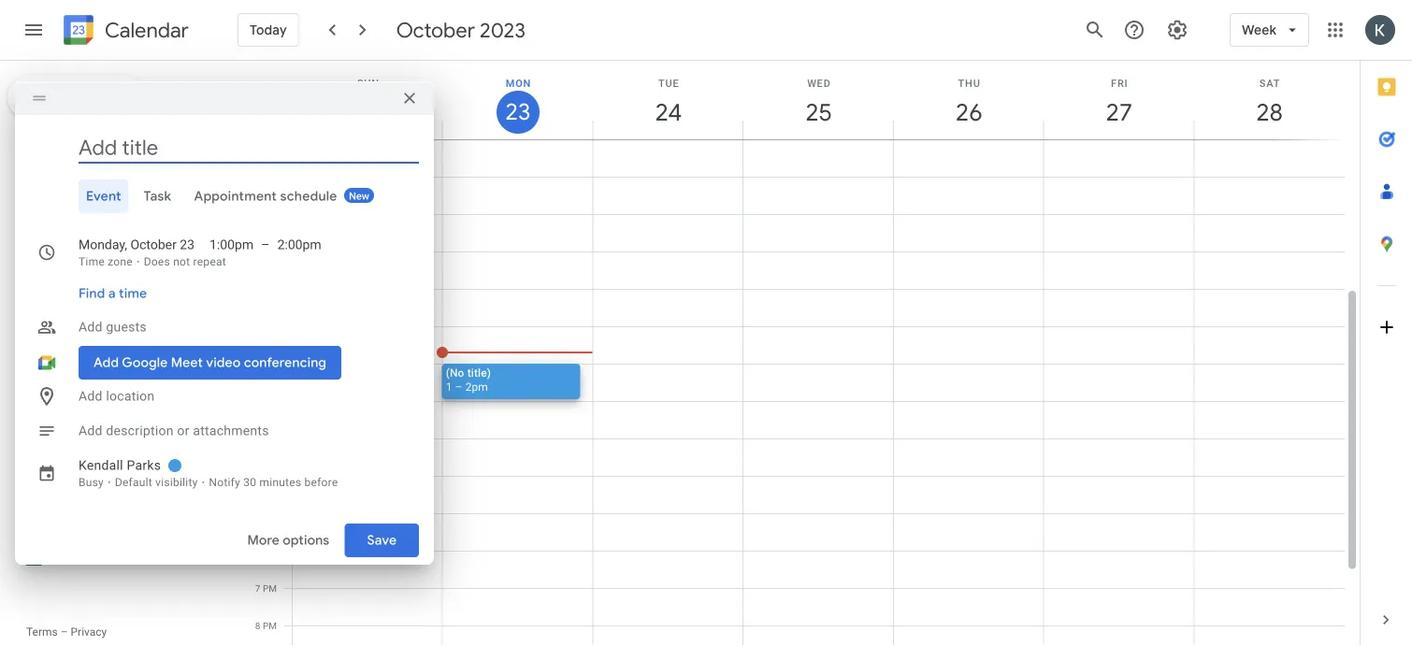Task type: locate. For each thing, give the bounding box(es) containing it.
None search field
[[0, 326, 232, 367]]

0 vertical spatial 10
[[84, 213, 95, 225]]

1 vertical spatial 1
[[255, 358, 261, 370]]

pm down add guests dropdown button
[[263, 358, 277, 370]]

0 horizontal spatial 27
[[170, 258, 181, 269]]

24 column header
[[593, 61, 744, 139]]

description
[[106, 423, 174, 439]]

pm right 30
[[263, 471, 277, 482]]

0 horizontal spatial 7
[[202, 191, 207, 202]]

kendall parks up default
[[79, 458, 161, 473]]

6 right task
[[173, 191, 178, 202]]

20 element
[[165, 230, 187, 253]]

november 6 element
[[50, 298, 72, 320]]

4 right notify
[[255, 471, 261, 482]]

1 for 1
[[116, 281, 121, 292]]

fri 27
[[1105, 77, 1132, 128]]

28 down 21
[[199, 258, 210, 269]]

10 up 17 at the left top
[[84, 213, 95, 225]]

1 pm
[[255, 358, 277, 370]]

6 row from the top
[[18, 275, 219, 298]]

2:00pm
[[277, 237, 322, 253]]

time
[[119, 285, 147, 302]]

0 vertical spatial 4
[[116, 191, 121, 202]]

1 vertical spatial 7
[[255, 583, 261, 594]]

6 for 6
[[173, 191, 178, 202]]

november 9 element
[[136, 298, 158, 320]]

my calendars button
[[4, 389, 232, 419]]

0 vertical spatial 1
[[116, 281, 121, 292]]

2023 up event
[[83, 139, 114, 156]]

row
[[18, 163, 219, 185], [18, 185, 219, 208], [18, 208, 219, 230], [18, 230, 219, 253], [18, 253, 219, 275], [18, 275, 219, 298]]

2pm
[[466, 380, 488, 393]]

0 horizontal spatial 1
[[116, 281, 121, 292]]

guests
[[106, 319, 147, 335]]

calendar heading
[[101, 17, 189, 44]]

0 horizontal spatial 26
[[142, 258, 152, 269]]

notify 30 minutes before
[[209, 476, 338, 489]]

1 horizontal spatial 25
[[804, 97, 831, 128]]

0 horizontal spatial 3
[[87, 191, 92, 202]]

7 up 8 pm in the left bottom of the page
[[255, 583, 261, 594]]

pm up 7 pm
[[263, 545, 277, 557]]

4 inside grid
[[255, 471, 261, 482]]

0 horizontal spatial october 2023
[[26, 139, 114, 156]]

1 vertical spatial 10
[[250, 246, 260, 257]]

0 horizontal spatial t
[[87, 168, 92, 180]]

event button
[[79, 180, 129, 213]]

0 vertical spatial kendall
[[52, 430, 95, 445]]

add inside dropdown button
[[79, 319, 103, 335]]

6 pm from the top
[[263, 620, 277, 631]]

november 7 element
[[78, 298, 101, 320]]

pm up 8 pm in the left bottom of the page
[[263, 583, 277, 594]]

24 inside 24 element
[[84, 258, 95, 269]]

main drawer image
[[22, 19, 45, 41]]

10 inside row
[[84, 213, 95, 225]]

25
[[804, 97, 831, 128], [113, 258, 124, 269]]

october
[[396, 17, 475, 43], [26, 139, 79, 156], [130, 237, 177, 253]]

3 row from the top
[[18, 208, 219, 230]]

27 right "does"
[[170, 258, 181, 269]]

today
[[250, 22, 287, 38]]

23 inside mon 23
[[504, 97, 530, 127]]

cell
[[47, 185, 75, 208], [47, 208, 75, 230], [133, 208, 161, 230], [47, 253, 75, 275], [47, 275, 75, 298]]

zone
[[108, 255, 133, 269]]

thu 26
[[955, 77, 982, 128]]

27
[[1105, 97, 1132, 128], [170, 258, 181, 269]]

october 2023 up mon
[[396, 17, 526, 43]]

0 vertical spatial 25
[[804, 97, 831, 128]]

my
[[26, 396, 45, 413]]

1 vertical spatial 27
[[170, 258, 181, 269]]

2 vertical spatial add
[[79, 423, 103, 439]]

26 inside row
[[142, 258, 152, 269]]

1 vertical spatial october
[[26, 139, 79, 156]]

1 vertical spatial –
[[455, 380, 463, 393]]

parks down my calendars dropdown button
[[99, 430, 132, 445]]

birthdays
[[52, 456, 107, 472]]

2 horizontal spatial –
[[455, 380, 463, 393]]

27 down the fri
[[1105, 97, 1132, 128]]

today button
[[238, 7, 299, 52]]

11 element
[[107, 208, 130, 230]]

1 horizontal spatial 1
[[255, 358, 261, 370]]

2 vertical spatial october
[[130, 237, 177, 253]]

0 vertical spatial 8
[[116, 303, 121, 314]]

0 vertical spatial 27
[[1105, 97, 1132, 128]]

1
[[116, 281, 121, 292], [255, 358, 261, 370], [446, 380, 452, 393]]

0 horizontal spatial 23
[[180, 237, 195, 253]]

0 vertical spatial 26
[[955, 97, 982, 128]]

1 horizontal spatial t
[[144, 168, 150, 180]]

row group
[[18, 185, 219, 320]]

7 down s
[[202, 191, 207, 202]]

2 pm from the top
[[263, 433, 277, 444]]

4 inside row
[[116, 191, 121, 202]]

pm for 4 pm
[[263, 471, 277, 482]]

sun column header
[[292, 61, 443, 139]]

0 horizontal spatial october
[[26, 139, 79, 156]]

28 down sat in the top right of the page
[[1256, 97, 1282, 128]]

1 row from the top
[[18, 163, 219, 185]]

row containing 31
[[18, 275, 219, 298]]

4
[[116, 191, 121, 202], [255, 471, 261, 482]]

0 vertical spatial october
[[396, 17, 475, 43]]

– left the 2:00pm
[[261, 237, 270, 253]]

1 horizontal spatial –
[[261, 237, 270, 253]]

1 t from the left
[[87, 168, 92, 180]]

create button
[[7, 75, 146, 120]]

10 element
[[78, 208, 101, 230]]

– right terms on the left of the page
[[61, 626, 68, 639]]

24 down 17 at the left top
[[84, 258, 95, 269]]

find
[[79, 285, 105, 302]]

my calendars list
[[4, 423, 232, 505]]

grid
[[240, 61, 1360, 646]]

0 vertical spatial 24
[[654, 97, 681, 128]]

1 horizontal spatial 26
[[955, 97, 982, 128]]

– for 2:00pm
[[261, 237, 270, 253]]

minutes
[[260, 476, 302, 489]]

holidays in united states
[[52, 550, 198, 565]]

26 down thu
[[955, 97, 982, 128]]

pm down 7 pm
[[263, 620, 277, 631]]

parks inside my calendars list
[[99, 430, 132, 445]]

24 down the tue
[[654, 97, 681, 128]]

2 horizontal spatial 1
[[446, 380, 452, 393]]

add left location
[[79, 389, 103, 404]]

0 vertical spatial 23
[[504, 97, 530, 127]]

mon 23
[[504, 77, 532, 127]]

3 add from the top
[[79, 423, 103, 439]]

31
[[84, 281, 95, 292]]

5 row from the top
[[18, 253, 219, 275]]

0 horizontal spatial 6
[[173, 191, 178, 202]]

find a time
[[79, 285, 147, 302]]

23 down mon
[[504, 97, 530, 127]]

t up event
[[87, 168, 92, 180]]

1 horizontal spatial 7
[[255, 583, 261, 594]]

3 up 4 pm in the left bottom of the page
[[255, 433, 261, 444]]

0 horizontal spatial 25
[[113, 258, 124, 269]]

october 2023 up monday column header
[[26, 139, 114, 156]]

my calendars
[[26, 396, 110, 413]]

1 horizontal spatial 23
[[504, 97, 530, 127]]

0 vertical spatial 6
[[173, 191, 178, 202]]

1 vertical spatial 2023
[[83, 139, 114, 156]]

3 up the 10 element
[[87, 191, 92, 202]]

26 column header
[[893, 61, 1045, 139]]

0 vertical spatial kendall parks
[[52, 430, 132, 445]]

(no title) 1 – 2pm
[[446, 366, 491, 393]]

1 horizontal spatial 4
[[255, 471, 261, 482]]

pm up 4 pm in the left bottom of the page
[[263, 433, 277, 444]]

0 vertical spatial 2023
[[480, 17, 526, 43]]

27 column header
[[1044, 61, 1195, 139]]

1 add from the top
[[79, 319, 103, 335]]

tab list
[[1361, 61, 1413, 594], [30, 180, 419, 213]]

4 pm from the top
[[263, 545, 277, 557]]

27 inside 27 column header
[[1105, 97, 1132, 128]]

kendall parks
[[52, 430, 132, 445], [79, 458, 161, 473]]

0 vertical spatial add
[[79, 319, 103, 335]]

holidays
[[52, 550, 103, 565]]

6 for 6 pm
[[255, 545, 261, 557]]

0 horizontal spatial 2023
[[83, 139, 114, 156]]

t up 5 at the top left
[[144, 168, 150, 180]]

1 horizontal spatial 10
[[250, 246, 260, 257]]

6 up 7 pm
[[255, 545, 261, 557]]

add down calendars
[[79, 423, 103, 439]]

1 vertical spatial 4
[[255, 471, 261, 482]]

kendall up "busy"
[[79, 458, 123, 473]]

week
[[1242, 22, 1277, 38]]

task button
[[136, 180, 179, 213]]

tab list containing event
[[30, 180, 419, 213]]

6
[[173, 191, 178, 202], [255, 545, 261, 557]]

8 down find a time
[[116, 303, 121, 314]]

2 vertical spatial 1
[[446, 380, 452, 393]]

1 inside october 2023 grid
[[116, 281, 121, 292]]

0 horizontal spatial 24
[[84, 258, 95, 269]]

2 horizontal spatial october
[[396, 17, 475, 43]]

november 1 element
[[107, 275, 130, 298]]

1 vertical spatial 28
[[199, 258, 210, 269]]

31 element
[[78, 275, 101, 298]]

3 inside grid
[[87, 191, 92, 202]]

sat 28
[[1256, 77, 1282, 128]]

notify
[[209, 476, 240, 489]]

row group containing 3
[[18, 185, 219, 320]]

25 down the 18
[[113, 258, 124, 269]]

8 for 8
[[116, 303, 121, 314]]

terms – privacy
[[26, 626, 107, 639]]

5 pm from the top
[[263, 583, 277, 594]]

1:00pm
[[210, 237, 254, 253]]

5
[[144, 191, 150, 202]]

kendall
[[52, 430, 95, 445], [79, 458, 123, 473]]

2 row from the top
[[18, 185, 219, 208]]

25 inside wed 25
[[804, 97, 831, 128]]

23 column header
[[442, 61, 594, 139]]

1 horizontal spatial 27
[[1105, 97, 1132, 128]]

default
[[115, 476, 152, 489]]

does not repeat
[[144, 255, 226, 269]]

calendar
[[105, 17, 189, 44]]

7 pm
[[255, 583, 277, 594]]

add
[[79, 319, 103, 335], [79, 389, 103, 404], [79, 423, 103, 439]]

26
[[955, 97, 982, 128], [142, 258, 152, 269]]

3 pm from the top
[[263, 471, 277, 482]]

4 row from the top
[[18, 230, 219, 253]]

settings menu image
[[1167, 19, 1189, 41]]

mon
[[506, 77, 532, 89]]

pm for 7 pm
[[263, 583, 277, 594]]

row containing 24
[[18, 253, 219, 275]]

1 vertical spatial 23
[[180, 237, 195, 253]]

1 vertical spatial 3
[[255, 433, 261, 444]]

1 horizontal spatial october 2023
[[396, 17, 526, 43]]

1 vertical spatial 8
[[255, 620, 261, 631]]

cell for 3
[[47, 185, 75, 208]]

23
[[504, 97, 530, 127], [180, 237, 195, 253]]

1 vertical spatial 25
[[113, 258, 124, 269]]

1 vertical spatial 26
[[142, 258, 152, 269]]

8 inside row
[[116, 303, 121, 314]]

4 up '11' element
[[116, 191, 121, 202]]

grid containing 24
[[240, 61, 1360, 646]]

or
[[177, 423, 190, 439]]

0 vertical spatial 7
[[202, 191, 207, 202]]

0 vertical spatial 3
[[87, 191, 92, 202]]

30
[[243, 476, 257, 489]]

add left november 8 element
[[79, 319, 103, 335]]

0 horizontal spatial –
[[61, 626, 68, 639]]

8 down 7 pm
[[255, 620, 261, 631]]

parks
[[99, 430, 132, 445], [127, 458, 161, 473]]

new element
[[344, 188, 374, 203]]

10 left to 'element'
[[250, 246, 260, 257]]

1 horizontal spatial tab list
[[1361, 61, 1413, 594]]

0 horizontal spatial tab list
[[30, 180, 419, 213]]

17 element
[[78, 230, 101, 253]]

november 2 element
[[136, 275, 158, 298]]

8 inside grid
[[255, 620, 261, 631]]

1 horizontal spatial 24
[[654, 97, 681, 128]]

parks up default
[[127, 458, 161, 473]]

0 horizontal spatial 28
[[199, 258, 210, 269]]

0 vertical spatial parks
[[99, 430, 132, 445]]

kendall up the "birthdays"
[[52, 430, 95, 445]]

kendall parks up the "birthdays"
[[52, 430, 132, 445]]

26 down monday, october 23
[[142, 258, 152, 269]]

2 add from the top
[[79, 389, 103, 404]]

1 horizontal spatial 8
[[255, 620, 261, 631]]

16 element
[[50, 230, 72, 253]]

2023 up mon
[[480, 17, 526, 43]]

2 t from the left
[[144, 168, 150, 180]]

11
[[113, 213, 124, 225]]

find a time button
[[71, 277, 155, 311]]

1 pm from the top
[[263, 358, 277, 370]]

1 vertical spatial 6
[[255, 545, 261, 557]]

18
[[113, 236, 124, 247]]

1 horizontal spatial 3
[[255, 433, 261, 444]]

24 link
[[647, 91, 690, 134]]

1 horizontal spatial 6
[[255, 545, 261, 557]]

19
[[142, 236, 152, 247]]

october 2023
[[396, 17, 526, 43], [26, 139, 114, 156]]

pm
[[263, 358, 277, 370], [263, 433, 277, 444], [263, 471, 277, 482], [263, 545, 277, 557], [263, 583, 277, 594], [263, 620, 277, 631]]

0 horizontal spatial 8
[[116, 303, 121, 314]]

17
[[84, 236, 95, 247]]

(no
[[446, 366, 465, 379]]

default visibility
[[115, 476, 198, 489]]

7
[[202, 191, 207, 202], [255, 583, 261, 594]]

0 horizontal spatial 4
[[116, 191, 121, 202]]

1 horizontal spatial 28
[[1256, 97, 1282, 128]]

24 element
[[78, 253, 101, 275]]

23 up does not repeat
[[180, 237, 195, 253]]

0 vertical spatial –
[[261, 237, 270, 253]]

pm for 3 pm
[[263, 433, 277, 444]]

s
[[202, 168, 207, 180]]

1 inside (no title) 1 – 2pm
[[446, 380, 452, 393]]

terms link
[[26, 626, 58, 639]]

28 element
[[193, 253, 216, 275]]

event
[[86, 188, 121, 205]]

24 inside column header
[[654, 97, 681, 128]]

1 vertical spatial 24
[[84, 258, 95, 269]]

0 vertical spatial 28
[[1256, 97, 1282, 128]]

1 vertical spatial add
[[79, 389, 103, 404]]

6 inside grid
[[255, 545, 261, 557]]

3 for 3 pm
[[255, 433, 261, 444]]

7 for 7 pm
[[255, 583, 261, 594]]

7 inside row
[[202, 191, 207, 202]]

26 inside column header
[[955, 97, 982, 128]]

19 element
[[136, 230, 158, 253]]

6 inside row
[[173, 191, 178, 202]]

add description or attachments
[[79, 423, 269, 439]]

visibility
[[155, 476, 198, 489]]

3
[[87, 191, 92, 202], [255, 433, 261, 444]]

25 down wed at the right of page
[[804, 97, 831, 128]]

monday,
[[79, 237, 127, 253]]

2 vertical spatial –
[[61, 626, 68, 639]]

– down the (no
[[455, 380, 463, 393]]

to element
[[261, 236, 270, 254]]

24
[[654, 97, 681, 128], [84, 258, 95, 269]]

1 for 1 pm
[[255, 358, 261, 370]]

0 horizontal spatial 10
[[84, 213, 95, 225]]



Task type: describe. For each thing, give the bounding box(es) containing it.
task
[[144, 188, 172, 205]]

repeat
[[193, 255, 226, 269]]

– inside (no title) 1 – 2pm
[[455, 380, 463, 393]]

cell for 10
[[47, 208, 75, 230]]

21 element
[[193, 230, 216, 253]]

thu
[[959, 77, 981, 89]]

25 element
[[107, 253, 130, 275]]

10 am
[[250, 246, 277, 257]]

20
[[170, 236, 181, 247]]

25 link
[[798, 91, 841, 134]]

add for add location
[[79, 389, 103, 404]]

schedule
[[280, 188, 337, 205]]

title)
[[467, 366, 491, 379]]

before
[[305, 476, 338, 489]]

8 for 8 pm
[[255, 620, 261, 631]]

10 for 10
[[84, 213, 95, 225]]

– for privacy
[[61, 626, 68, 639]]

fri
[[1112, 77, 1129, 89]]

privacy link
[[71, 626, 107, 639]]

kendall inside my calendars list
[[52, 430, 95, 445]]

7 for 7
[[202, 191, 207, 202]]

row containing t
[[18, 163, 219, 185]]

october 2023 grid
[[18, 163, 219, 320]]

15 element
[[21, 230, 43, 253]]

not
[[173, 255, 190, 269]]

sun
[[357, 77, 380, 89]]

4 for 4
[[116, 191, 121, 202]]

calendar element
[[60, 11, 189, 52]]

terms
[[26, 626, 58, 639]]

wed 25
[[804, 77, 831, 128]]

monday, october 23
[[79, 237, 195, 253]]

pm for 8 pm
[[263, 620, 277, 631]]

4 for 4 pm
[[255, 471, 261, 482]]

row containing 10
[[18, 208, 219, 230]]

2
[[144, 281, 150, 292]]

busy
[[79, 476, 104, 489]]

add location
[[79, 389, 155, 404]]

10 for 10 am
[[250, 246, 260, 257]]

privacy
[[71, 626, 107, 639]]

21
[[199, 236, 210, 247]]

18 element
[[107, 230, 130, 253]]

f
[[173, 168, 178, 180]]

add guests
[[79, 319, 147, 335]]

1 horizontal spatial october
[[130, 237, 177, 253]]

8 row
[[18, 298, 219, 320]]

27 link
[[1098, 91, 1141, 134]]

26 element
[[136, 253, 158, 275]]

appointment schedule
[[194, 188, 337, 205]]

row containing 17
[[18, 230, 219, 253]]

1 vertical spatial kendall parks
[[79, 458, 161, 473]]

calendars
[[49, 396, 110, 413]]

time
[[79, 255, 105, 269]]

location
[[106, 389, 155, 404]]

23, today element
[[50, 253, 72, 275]]

28 inside october 2023 grid
[[199, 258, 210, 269]]

kendall parks inside my calendars list
[[52, 430, 132, 445]]

row containing 3
[[18, 185, 219, 208]]

1 vertical spatial kendall
[[79, 458, 123, 473]]

28 link
[[1249, 91, 1292, 134]]

a
[[108, 285, 116, 302]]

november 8 element
[[107, 298, 130, 320]]

in
[[106, 550, 117, 565]]

week button
[[1230, 7, 1310, 52]]

new
[[349, 190, 369, 202]]

27 element
[[165, 253, 187, 275]]

pm for 6 pm
[[263, 545, 277, 557]]

28 column header
[[1194, 61, 1345, 139]]

3 for 3
[[87, 191, 92, 202]]

sat
[[1260, 77, 1281, 89]]

4 pm
[[255, 471, 277, 482]]

add for add guests
[[79, 319, 103, 335]]

1 vertical spatial october 2023
[[26, 139, 114, 156]]

states
[[161, 550, 198, 565]]

november 5 element
[[21, 298, 43, 320]]

26 link
[[948, 91, 991, 134]]

tue
[[659, 77, 680, 89]]

united
[[120, 550, 157, 565]]

attachments
[[193, 423, 269, 439]]

pm for 1 pm
[[263, 358, 277, 370]]

cell for 31
[[47, 275, 75, 298]]

3 pm
[[255, 433, 277, 444]]

wed
[[808, 77, 831, 89]]

does
[[144, 255, 170, 269]]

w
[[114, 168, 122, 180]]

add for add description or attachments
[[79, 423, 103, 439]]

create
[[64, 89, 107, 106]]

25 inside october 2023 grid
[[113, 258, 124, 269]]

23 link
[[497, 91, 540, 134]]

tasks
[[52, 482, 87, 498]]

1:00pm – 2:00pm
[[210, 237, 322, 253]]

25 column header
[[743, 61, 894, 139]]

appointment
[[194, 188, 277, 205]]

6 pm
[[255, 545, 277, 557]]

8 pm
[[255, 620, 277, 631]]

am
[[263, 246, 277, 257]]

28 inside column header
[[1256, 97, 1282, 128]]

1 vertical spatial parks
[[127, 458, 161, 473]]

27 inside 27 element
[[170, 258, 181, 269]]

Add title text field
[[79, 134, 419, 162]]

0 vertical spatial october 2023
[[396, 17, 526, 43]]

add guests button
[[71, 311, 419, 344]]

tue 24
[[654, 77, 681, 128]]

time zone
[[79, 255, 133, 269]]

22 element
[[21, 253, 43, 275]]

monday column header
[[47, 163, 75, 185]]

1 horizontal spatial 2023
[[480, 17, 526, 43]]



Task type: vqa. For each thing, say whether or not it's contained in the screenshot.
Task
yes



